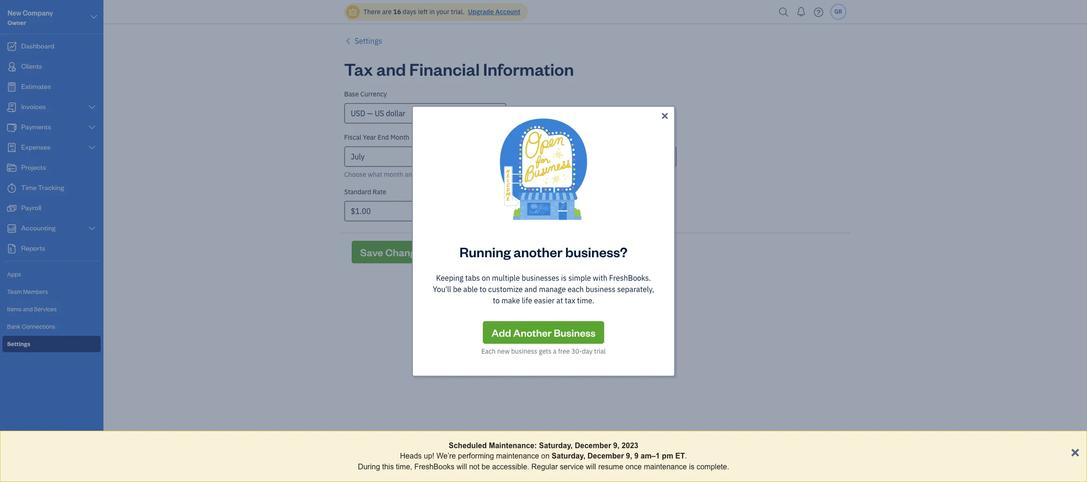 Task type: describe. For each thing, give the bounding box(es) containing it.
0 vertical spatial saturday,
[[539, 442, 573, 450]]

/hr
[[510, 206, 520, 216]]

.
[[685, 452, 687, 460]]

days
[[403, 8, 417, 16]]

this
[[382, 463, 394, 471]]

and inside keeping tabs on multiple businesses is simple with freshbooks. you'll be able to customize and manage each business separately, to make life easier at tax time.
[[525, 284, 537, 294]]

standard rate
[[344, 188, 386, 196]]

search image
[[777, 5, 792, 19]]

crown image
[[348, 7, 358, 17]]

payment image
[[6, 123, 17, 132]]

trial
[[594, 347, 606, 355]]

end for day
[[548, 133, 559, 142]]

free
[[558, 347, 570, 355]]

1 vertical spatial saturday,
[[552, 452, 586, 460]]

what
[[368, 170, 382, 179]]

close image
[[660, 110, 670, 122]]

changes
[[385, 246, 427, 259]]

chevron large down image for chart image
[[88, 225, 96, 232]]

save
[[360, 246, 383, 259]]

apps link
[[2, 266, 101, 283]]

0 horizontal spatial will
[[457, 463, 467, 471]]

ends.
[[476, 170, 492, 179]]

up!
[[424, 452, 434, 460]]

chevron large down image for the payment image
[[88, 124, 96, 131]]

scheduled
[[449, 442, 487, 450]]

invoice image
[[6, 103, 17, 112]]

once
[[626, 463, 642, 471]]

freshbooks.
[[609, 273, 651, 282]]

main element
[[0, 0, 127, 482]]

are
[[382, 8, 392, 16]]

fiscal for fiscal year end day
[[514, 133, 531, 142]]

company
[[23, 8, 53, 17]]

1 horizontal spatial to
[[493, 296, 500, 305]]

complete.
[[697, 463, 729, 471]]

choose what month and day your fiscal year ends. this will be reflected by reports and dashboard widgets.
[[344, 170, 658, 179]]

another
[[513, 326, 552, 339]]

business?
[[565, 242, 628, 260]]

day inside running another business? dialog
[[582, 347, 593, 355]]

tax
[[565, 296, 575, 305]]

pm
[[662, 452, 673, 460]]

at
[[557, 296, 563, 305]]

add another business
[[492, 326, 596, 339]]

0 vertical spatial maintenance
[[496, 452, 539, 460]]

standard
[[344, 188, 371, 196]]

year for month
[[363, 133, 376, 142]]

multiple
[[492, 273, 520, 282]]

in
[[430, 8, 435, 16]]

make
[[502, 296, 520, 305]]

expense image
[[6, 143, 17, 152]]

left
[[418, 8, 428, 16]]

go to help image
[[811, 5, 826, 19]]

bank
[[7, 323, 21, 330]]

fiscal year end month
[[344, 133, 409, 142]]

month
[[391, 133, 409, 142]]

we're
[[437, 452, 456, 460]]

is inside scheduled maintenance: saturday, december 9, 2023 heads up! we're performing maintenance on saturday, december 9, 9 am–1 pm et . during this time, freshbooks will not be accessible. regular service will resume once maintenance is complete.
[[689, 463, 695, 471]]

each
[[568, 284, 584, 294]]

dashboard image
[[6, 42, 17, 51]]

chevronleft image
[[344, 35, 353, 47]]

project image
[[6, 163, 17, 173]]

save changes button
[[352, 241, 435, 263]]

service
[[560, 463, 584, 471]]

business
[[554, 326, 596, 339]]

new
[[8, 8, 21, 17]]

simple
[[569, 273, 591, 282]]

new
[[497, 347, 510, 355]]

financial
[[409, 58, 480, 80]]

choose
[[344, 170, 366, 179]]

running another business? dialog
[[0, 94, 1087, 388]]

services
[[34, 305, 57, 313]]

owner
[[8, 19, 26, 26]]

settings inside button
[[355, 36, 382, 46]]

reflected
[[528, 170, 555, 179]]

and up 'currency'
[[376, 58, 406, 80]]

manage
[[539, 284, 566, 294]]

× dialog
[[0, 431, 1087, 482]]

1 vertical spatial december
[[588, 452, 624, 460]]

estimate image
[[6, 82, 17, 92]]

0 vertical spatial your
[[436, 8, 450, 16]]

maintenance:
[[489, 442, 537, 450]]

items and services link
[[2, 301, 101, 317]]

et
[[676, 452, 685, 460]]

upgrade account link
[[466, 8, 521, 16]]

settings link
[[2, 336, 101, 352]]

not
[[469, 463, 480, 471]]

performing
[[458, 452, 494, 460]]

0 vertical spatial to
[[480, 284, 487, 294]]

tabs
[[465, 273, 480, 282]]

0 horizontal spatial business
[[511, 347, 537, 355]]

1 horizontal spatial maintenance
[[644, 463, 687, 471]]

30-
[[572, 347, 582, 355]]

save changes
[[360, 246, 427, 259]]

able
[[463, 284, 478, 294]]

currency
[[360, 90, 387, 98]]

heads
[[400, 452, 422, 460]]

running another business?
[[460, 242, 628, 260]]

easier
[[534, 296, 555, 305]]

another
[[514, 242, 563, 260]]

business inside keeping tabs on multiple businesses is simple with freshbooks. you'll be able to customize and manage each business separately, to make life easier at tax time.
[[586, 284, 616, 294]]

life
[[522, 296, 532, 305]]

keeping
[[436, 273, 464, 282]]

members
[[23, 288, 48, 295]]

items and services
[[7, 305, 57, 313]]

widgets.
[[634, 170, 658, 179]]

base
[[344, 90, 359, 98]]

×
[[1071, 442, 1080, 460]]



Task type: locate. For each thing, give the bounding box(es) containing it.
is left simple
[[561, 273, 567, 282]]

1 horizontal spatial will
[[507, 170, 518, 179]]

chart image
[[6, 224, 17, 233]]

to left "make"
[[493, 296, 500, 305]]

gets
[[539, 347, 552, 355]]

1 horizontal spatial day
[[582, 347, 593, 355]]

is inside keeping tabs on multiple businesses is simple with freshbooks. you'll be able to customize and manage each business separately, to make life easier at tax time.
[[561, 273, 567, 282]]

keeping tabs on multiple businesses is simple with freshbooks. you'll be able to customize and manage each business separately, to make life easier at tax time.
[[433, 273, 654, 305]]

report image
[[6, 244, 17, 254]]

regular
[[532, 463, 558, 471]]

add another business button
[[483, 321, 604, 344]]

fiscal up choose
[[344, 133, 361, 142]]

connections
[[22, 323, 55, 330]]

businesses
[[522, 273, 559, 282]]

and right reports
[[588, 170, 599, 179]]

on up regular
[[541, 452, 550, 460]]

1 vertical spatial on
[[541, 452, 550, 460]]

team
[[7, 288, 22, 295]]

money image
[[6, 204, 17, 213]]

9,
[[613, 442, 620, 450], [626, 452, 632, 460]]

0 vertical spatial day
[[417, 170, 428, 179]]

december
[[575, 442, 611, 450], [588, 452, 624, 460]]

on inside scheduled maintenance: saturday, december 9, 2023 heads up! we're performing maintenance on saturday, december 9, 9 am–1 pm et . during this time, freshbooks will not be accessible. regular service will resume once maintenance is complete.
[[541, 452, 550, 460]]

2023
[[622, 442, 639, 450]]

year
[[363, 133, 376, 142], [533, 133, 546, 142]]

0 horizontal spatial is
[[561, 273, 567, 282]]

0 horizontal spatial settings
[[7, 340, 30, 348]]

information
[[483, 58, 574, 80]]

0 horizontal spatial 9,
[[613, 442, 620, 450]]

will
[[507, 170, 518, 179], [457, 463, 467, 471], [586, 463, 596, 471]]

on
[[482, 273, 490, 282], [541, 452, 550, 460]]

1 vertical spatial to
[[493, 296, 500, 305]]

1 year from the left
[[363, 133, 376, 142]]

your
[[436, 8, 450, 16], [430, 170, 443, 179]]

business down another
[[511, 347, 537, 355]]

9, left 2023
[[613, 442, 620, 450]]

fiscal year end day
[[514, 133, 572, 142]]

this
[[493, 170, 506, 179]]

1 horizontal spatial on
[[541, 452, 550, 460]]

settings inside 'main' element
[[7, 340, 30, 348]]

will left "not"
[[457, 463, 467, 471]]

client image
[[6, 62, 17, 71]]

maintenance down maintenance:
[[496, 452, 539, 460]]

a
[[553, 347, 557, 355]]

new company owner
[[8, 8, 53, 26]]

fiscal up reflected
[[514, 133, 531, 142]]

rate
[[373, 188, 386, 196]]

0 horizontal spatial year
[[363, 133, 376, 142]]

saturday, up regular
[[539, 442, 573, 450]]

fiscal for fiscal year end month
[[344, 133, 361, 142]]

settings button
[[344, 35, 382, 47]]

freshbooks
[[414, 463, 455, 471]]

1 vertical spatial maintenance
[[644, 463, 687, 471]]

year
[[461, 170, 474, 179]]

be left able
[[453, 284, 462, 294]]

and
[[376, 58, 406, 80], [405, 170, 416, 179], [588, 170, 599, 179], [525, 284, 537, 294], [23, 305, 33, 313]]

month
[[384, 170, 403, 179]]

bank connections
[[7, 323, 55, 330]]

be right "not"
[[482, 463, 490, 471]]

2 year from the left
[[533, 133, 546, 142]]

timer image
[[6, 183, 17, 193]]

business down with
[[586, 284, 616, 294]]

be
[[519, 170, 527, 179], [453, 284, 462, 294], [482, 463, 490, 471]]

1 vertical spatial day
[[582, 347, 593, 355]]

reports
[[565, 170, 586, 179]]

0 vertical spatial business
[[586, 284, 616, 294]]

there are 16 days left in your trial. upgrade account
[[364, 8, 521, 16]]

0 vertical spatial december
[[575, 442, 611, 450]]

to right able
[[480, 284, 487, 294]]

time.
[[577, 296, 594, 305]]

end
[[378, 133, 389, 142], [548, 133, 559, 142]]

1 vertical spatial 9,
[[626, 452, 632, 460]]

day right month
[[417, 170, 428, 179]]

0 horizontal spatial to
[[480, 284, 487, 294]]

accessible.
[[492, 463, 529, 471]]

day
[[417, 170, 428, 179], [582, 347, 593, 355]]

during
[[358, 463, 380, 471]]

be inside keeping tabs on multiple businesses is simple with freshbooks. you'll be able to customize and manage each business separately, to make life easier at tax time.
[[453, 284, 462, 294]]

0 horizontal spatial fiscal
[[344, 133, 361, 142]]

chevron large down image for expense image
[[88, 144, 96, 151]]

2 vertical spatial be
[[482, 463, 490, 471]]

1 horizontal spatial settings
[[355, 36, 382, 46]]

2 horizontal spatial be
[[519, 170, 527, 179]]

and inside 'main' element
[[23, 305, 33, 313]]

your left fiscal
[[430, 170, 443, 179]]

0 vertical spatial settings
[[355, 36, 382, 46]]

by
[[556, 170, 563, 179]]

1 horizontal spatial 9,
[[626, 452, 632, 460]]

0 vertical spatial 9,
[[613, 442, 620, 450]]

0 vertical spatial be
[[519, 170, 527, 179]]

1 horizontal spatial is
[[689, 463, 695, 471]]

settings down bank
[[7, 340, 30, 348]]

1 horizontal spatial year
[[533, 133, 546, 142]]

2 fiscal from the left
[[514, 133, 531, 142]]

dashboard
[[601, 170, 632, 179]]

1 vertical spatial is
[[689, 463, 695, 471]]

end left day
[[548, 133, 559, 142]]

9, left 9
[[626, 452, 632, 460]]

am–1
[[641, 452, 660, 460]]

upgrade
[[468, 8, 494, 16]]

time,
[[396, 463, 412, 471]]

0 horizontal spatial end
[[378, 133, 389, 142]]

each
[[481, 347, 496, 355]]

0 horizontal spatial maintenance
[[496, 452, 539, 460]]

0 vertical spatial is
[[561, 273, 567, 282]]

maintenance down pm
[[644, 463, 687, 471]]

0 horizontal spatial be
[[453, 284, 462, 294]]

0 horizontal spatial day
[[417, 170, 428, 179]]

year for day
[[533, 133, 546, 142]]

0 vertical spatial on
[[482, 273, 490, 282]]

on right tabs at the bottom of page
[[482, 273, 490, 282]]

1 horizontal spatial end
[[548, 133, 559, 142]]

items
[[7, 305, 22, 313]]

saturday,
[[539, 442, 573, 450], [552, 452, 586, 460]]

you'll
[[433, 284, 451, 294]]

day left trial
[[582, 347, 593, 355]]

apps
[[7, 270, 21, 278]]

day
[[561, 133, 572, 142]]

1 vertical spatial settings
[[7, 340, 30, 348]]

add
[[492, 326, 511, 339]]

and right items
[[23, 305, 33, 313]]

tax and financial information
[[344, 58, 574, 80]]

1 horizontal spatial be
[[482, 463, 490, 471]]

trial.
[[451, 8, 465, 16]]

be inside scheduled maintenance: saturday, december 9, 2023 heads up! we're performing maintenance on saturday, december 9, 9 am–1 pm et . during this time, freshbooks will not be accessible. regular service will resume once maintenance is complete.
[[482, 463, 490, 471]]

is left complete. at the right bottom of the page
[[689, 463, 695, 471]]

Standard Rate text field
[[344, 201, 507, 222]]

year left day
[[533, 133, 546, 142]]

1 horizontal spatial business
[[586, 284, 616, 294]]

there
[[364, 8, 381, 16]]

tax
[[344, 58, 373, 80]]

is
[[561, 273, 567, 282], [689, 463, 695, 471]]

2 end from the left
[[548, 133, 559, 142]]

account
[[496, 8, 521, 16]]

9
[[635, 452, 639, 460]]

end for month
[[378, 133, 389, 142]]

bank connections link
[[2, 318, 101, 335]]

chevron large down image
[[88, 103, 96, 111]]

team members
[[7, 288, 48, 295]]

will right service
[[586, 463, 596, 471]]

will right this in the top of the page
[[507, 170, 518, 179]]

base currency
[[344, 90, 387, 98]]

1 horizontal spatial fiscal
[[514, 133, 531, 142]]

1 vertical spatial your
[[430, 170, 443, 179]]

2 horizontal spatial will
[[586, 463, 596, 471]]

1 vertical spatial business
[[511, 347, 537, 355]]

saturday, up service
[[552, 452, 586, 460]]

each new business gets a free 30-day trial
[[481, 347, 606, 355]]

be left reflected
[[519, 170, 527, 179]]

0 horizontal spatial on
[[482, 273, 490, 282]]

on inside keeping tabs on multiple businesses is simple with freshbooks. you'll be able to customize and manage each business separately, to make life easier at tax time.
[[482, 273, 490, 282]]

1 end from the left
[[378, 133, 389, 142]]

1 vertical spatial be
[[453, 284, 462, 294]]

with
[[593, 273, 608, 282]]

your right in
[[436, 8, 450, 16]]

settings right chevronleft icon
[[355, 36, 382, 46]]

and right month
[[405, 170, 416, 179]]

chevron large down image
[[90, 11, 98, 23], [88, 124, 96, 131], [88, 144, 96, 151], [88, 225, 96, 232]]

year left month
[[363, 133, 376, 142]]

running
[[460, 242, 511, 260]]

customize
[[488, 284, 523, 294]]

fiscal
[[344, 133, 361, 142], [514, 133, 531, 142]]

1 fiscal from the left
[[344, 133, 361, 142]]

and up life
[[525, 284, 537, 294]]

end left month
[[378, 133, 389, 142]]

resume
[[598, 463, 624, 471]]



Task type: vqa. For each thing, say whether or not it's contained in the screenshot.
Select Plans Designed for growing businesses, FreshBooks Select comes with: Lower credit card transaction fees, a dedicated account manager, industry standard double-entry accounting, access to bookkeeping, Advanced Payments and more.
no



